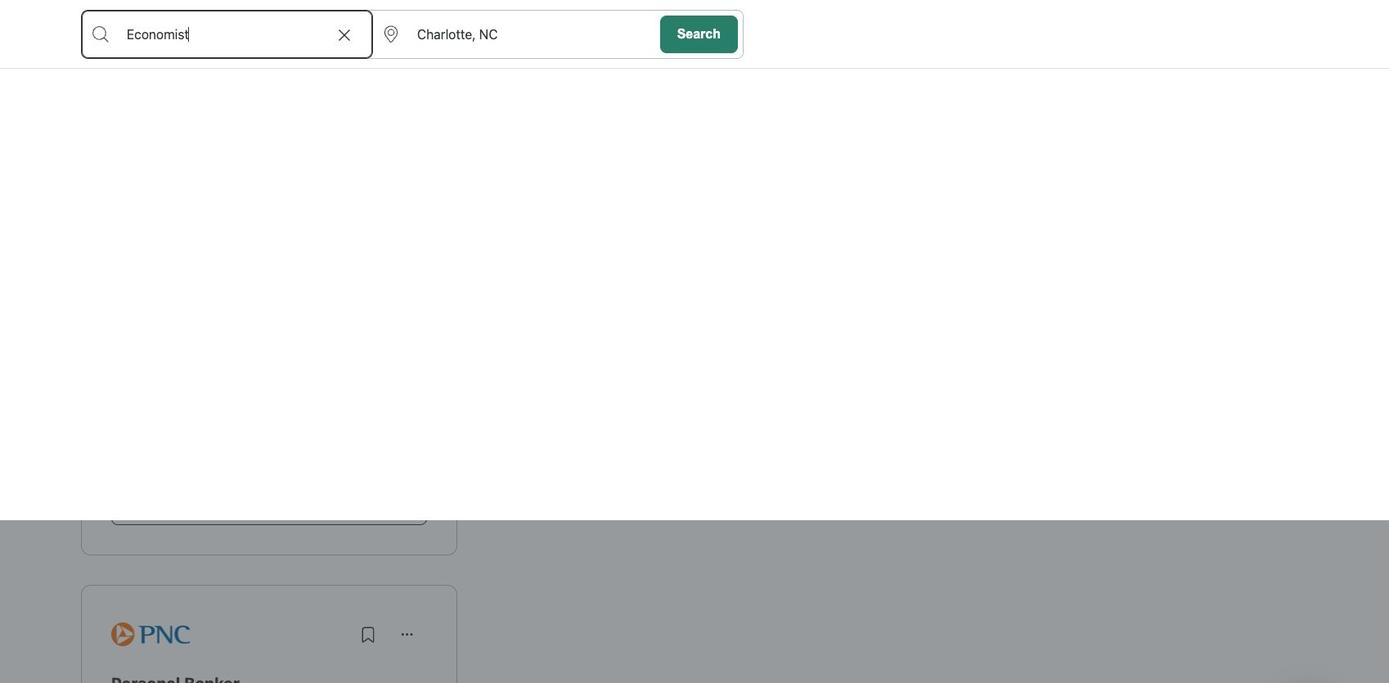 Task type: describe. For each thing, give the bounding box(es) containing it.
job card menu element
[[388, 633, 427, 647]]

save job for later image
[[358, 625, 378, 645]]

personal banker element
[[111, 674, 427, 683]]



Task type: locate. For each thing, give the bounding box(es) containing it.
Location search field
[[372, 11, 655, 58]]

personal banker image
[[111, 621, 190, 650]]

Search job title or keyword search field
[[82, 11, 372, 58]]



Task type: vqa. For each thing, say whether or not it's contained in the screenshot.
field
no



